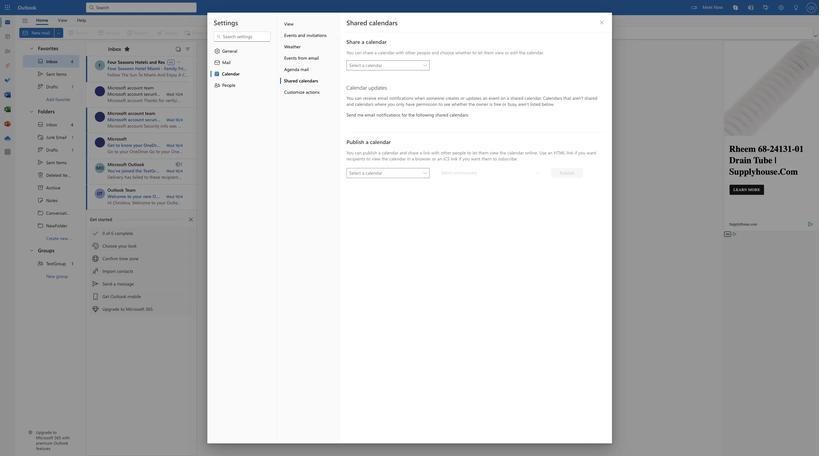 Task type: describe. For each thing, give the bounding box(es) containing it.
 for folders
[[29, 109, 34, 114]]

up
[[194, 142, 199, 148]]

 for  newfolder
[[37, 223, 44, 229]]

microsoft outlook image
[[95, 163, 105, 173]]

or inside you can publish a calendar and share a link with other people to let them view the calendar online. use an html link if you want recipients to view the calendar in a browser or an ics link if you want them to subscribe.
[[432, 156, 436, 162]]


[[92, 243, 99, 249]]

was
[[171, 117, 179, 123]]

can for receive
[[355, 95, 362, 101]]

 tree item
[[23, 194, 79, 207]]

the right for
[[408, 112, 415, 118]]

calendar for calendar updates
[[346, 84, 367, 91]]

get started
[[90, 217, 112, 223]]

the up 'select permissions' field
[[500, 150, 506, 156]]

outlook link
[[18, 0, 36, 15]]

select for first select a calendar field from the bottom of the shared calendars tab panel
[[349, 170, 361, 176]]

0 vertical spatial calendars
[[369, 18, 398, 27]]

0 horizontal spatial link
[[423, 150, 430, 156]]

3 1 from the top
[[72, 147, 73, 153]]

now
[[714, 4, 723, 10]]

choose your look
[[102, 243, 137, 249]]

as
[[282, 30, 286, 36]]

added
[[180, 117, 192, 123]]

you for you can publish a calendar and share a link with other people to let them view the calendar online. use an html link if you want recipients to view the calendar in a browser or an ics link if you want them to subscribe.
[[346, 150, 354, 156]]


[[176, 46, 181, 52]]

you've
[[108, 168, 120, 174]]

actions
[[306, 89, 320, 95]]

on
[[501, 95, 506, 101]]

6
[[111, 231, 114, 237]]

wed for onedrive
[[166, 143, 174, 148]]

team for verification
[[144, 85, 154, 91]]

1 horizontal spatial view
[[284, 21, 293, 27]]

wed for verification
[[166, 92, 174, 97]]

verification
[[169, 91, 190, 97]]

microsoft account team for microsoft account security info was added
[[108, 110, 155, 116]]

wed 10/4 for outlook.com
[[166, 194, 183, 199]]

calendars
[[543, 95, 562, 101]]

ot
[[97, 191, 103, 197]]

group inside "message list no conversations selected" list box
[[165, 168, 177, 174]]

 conversation history
[[37, 210, 87, 216]]

0 vertical spatial calendar.
[[527, 50, 544, 56]]

to down get outlook mobile
[[121, 306, 125, 312]]

 button for favorites
[[26, 42, 37, 54]]

message
[[117, 281, 134, 287]]

mail
[[300, 66, 309, 72]]

0 horizontal spatial mobile
[[128, 294, 141, 300]]

calendars:
[[450, 112, 469, 118]]

1 inside  tree item
[[72, 134, 73, 140]]

set your advertising preferences image
[[732, 232, 738, 237]]


[[692, 5, 697, 10]]

get for get to know your onedrive – how to back up your pc and mobile
[[108, 142, 115, 148]]

 archive
[[37, 185, 61, 191]]

 notes
[[37, 197, 58, 204]]

your right know
[[133, 142, 142, 148]]

to down team
[[127, 194, 132, 200]]

outlook team
[[108, 187, 136, 193]]

0 vertical spatial whether
[[455, 50, 471, 56]]

calendar. inside you can receive email notifications when someone creates or updates an event on a shared calendar. calendars that aren't shared and calendars where you only have permission to see whether the owner is free or busy aren't listed below.
[[525, 95, 542, 101]]

junk
[[46, 134, 55, 140]]

notifications inside you can receive email notifications when someone creates or updates an event on a shared calendar. calendars that aren't shared and calendars where you only have permission to see whether the owner is free or busy aren't listed below.
[[389, 95, 413, 101]]

invitations
[[306, 32, 327, 38]]

complete
[[115, 231, 133, 237]]

 button for folders
[[26, 106, 37, 117]]

to do image
[[4, 77, 11, 84]]

get for get outlook mobile
[[102, 294, 109, 300]]

publish a calendar
[[346, 139, 391, 145]]

add
[[46, 96, 54, 102]]

10/4 for verification
[[175, 92, 183, 97]]

or left edit
[[505, 50, 509, 56]]


[[176, 162, 182, 168]]

 tree item for 
[[23, 144, 79, 156]]

 tree item
[[23, 182, 79, 194]]

 sent items for 1st  tree item from the bottom
[[37, 159, 67, 166]]

security for was
[[145, 117, 161, 123]]

wed for was
[[166, 117, 174, 122]]

0 horizontal spatial want
[[471, 156, 480, 162]]

-
[[161, 65, 163, 71]]

or right free
[[502, 101, 507, 107]]

zone
[[129, 256, 139, 262]]

four for four seasons hotels and resorts
[[108, 59, 117, 65]]

premium
[[36, 441, 52, 446]]

import contacts
[[102, 268, 133, 274]]

team for was
[[145, 110, 155, 116]]

365 for upgrade to microsoft 365
[[146, 306, 153, 312]]

confirm
[[102, 256, 118, 262]]


[[37, 134, 44, 140]]

 button for groups
[[26, 245, 37, 256]]

favorite
[[55, 96, 70, 102]]


[[214, 71, 220, 77]]

0 vertical spatial mobile
[[226, 142, 240, 148]]

outlook.com
[[153, 194, 179, 200]]

started
[[98, 217, 112, 223]]

folders
[[38, 108, 55, 115]]

inbox heading
[[100, 42, 132, 56]]

email inside you can receive email notifications when someone creates or updates an event on a shared calendar. calendars that aren't shared and calendars where you only have permission to see whether the owner is free or busy aren't listed below.
[[378, 95, 388, 101]]

onedrive image
[[4, 136, 11, 142]]

new group tree item
[[23, 270, 79, 283]]

10/4 for outlook.com
[[175, 194, 183, 199]]

1  tree item from the top
[[23, 68, 79, 80]]

upgrade to microsoft 365
[[102, 306, 153, 312]]

 deleted items
[[37, 172, 73, 178]]

1 vertical spatial ad
[[726, 232, 730, 237]]

and up miami
[[149, 59, 157, 65]]

Select permissions field
[[438, 168, 542, 179]]

select a calendar for first select a calendar field from the bottom of the shared calendars tab panel
[[349, 170, 382, 176]]

let inside "share a calendar" element
[[478, 50, 483, 56]]

premium features image
[[28, 431, 33, 436]]

upgrade for upgrade to microsoft 365 with premium outlook features
[[36, 430, 52, 436]]

1 inside favorites tree
[[72, 84, 73, 90]]

upgrade for upgrade to microsoft 365
[[102, 306, 119, 312]]

seasons for hotels
[[118, 59, 134, 65]]

outlook up welcome
[[108, 187, 124, 193]]

agenda
[[284, 66, 299, 72]]

select a calendar for select a calendar field in "share a calendar" element
[[349, 62, 382, 68]]

events from email button
[[280, 52, 340, 64]]

to inside you can receive email notifications when someone creates or updates an event on a shared calendar. calendars that aren't shared and calendars where you only have permission to see whether the owner is free or busy aren't listed below.
[[439, 101, 443, 107]]

inbox for second the '' tree item from the bottom
[[46, 58, 58, 64]]

all
[[276, 30, 281, 36]]

info for was
[[162, 117, 170, 123]]

weather
[[284, 44, 301, 50]]

whether inside you can receive email notifications when someone creates or updates an event on a shared calendar. calendars that aren't shared and calendars where you only have permission to see whether the owner is free or busy aren't listed below.
[[452, 101, 467, 107]]

an inside you can receive email notifications when someone creates or updates an event on a shared calendar. calendars that aren't shared and calendars where you only have permission to see whether the owner is free or busy aren't listed below.
[[483, 95, 487, 101]]

events for events from email
[[284, 55, 297, 61]]

 testgroup
[[37, 261, 66, 267]]


[[37, 172, 44, 178]]

wed 10/4 for group
[[166, 169, 183, 174]]

 tree item
[[23, 169, 79, 182]]

view up 'select permissions' field
[[490, 150, 499, 156]]

wed 10/4 for was
[[166, 117, 183, 122]]

or right creates
[[461, 95, 465, 101]]

1 horizontal spatial you
[[463, 156, 470, 162]]

1 horizontal spatial view button
[[280, 18, 340, 30]]

groups tree item
[[23, 245, 79, 257]]

of
[[106, 231, 110, 237]]

you've joined the testgroup group
[[108, 168, 177, 174]]

confirm time zone
[[102, 256, 139, 262]]

m
[[98, 139, 102, 145]]

to right the choose on the top right
[[472, 50, 476, 56]]

favorites
[[38, 45, 58, 52]]

creates
[[446, 95, 459, 101]]

subscribe.
[[498, 156, 518, 162]]

you can publish a calendar and share a link with other people to let them view the calendar online. use an html link if you want recipients to view the calendar in a browser or an ics link if you want them to subscribe.
[[346, 150, 596, 162]]

 sent items for first  tree item
[[37, 71, 67, 77]]

0 horizontal spatial shared
[[435, 112, 448, 118]]

conversation
[[46, 210, 72, 216]]

add favorite
[[46, 96, 70, 102]]

from
[[298, 55, 307, 61]]

2 horizontal spatial link
[[567, 150, 573, 156]]

groups
[[38, 247, 55, 254]]

1 vertical spatial notifications
[[376, 112, 400, 118]]

create new folder tree item
[[23, 232, 81, 245]]

 for  people
[[214, 82, 220, 89]]

1 horizontal spatial want
[[587, 150, 596, 156]]

calendar image
[[4, 34, 11, 40]]

left-rail-appbar navigation
[[1, 15, 14, 146]]

 button
[[597, 17, 607, 28]]

2  from the top
[[37, 121, 44, 128]]

word image
[[4, 92, 11, 98]]

 for  testgroup
[[37, 261, 44, 267]]

outlook down send a message
[[111, 294, 126, 300]]

microsoft image
[[95, 138, 105, 148]]

to left subscribe. at the right top of page
[[493, 156, 497, 162]]

0 horizontal spatial if
[[459, 156, 461, 162]]

wed for group
[[166, 169, 174, 174]]

inbox inside the "inbox "
[[108, 45, 121, 52]]

publish for publish
[[560, 170, 574, 176]]

calendar for calendar
[[222, 71, 240, 77]]


[[37, 185, 44, 191]]

mail image
[[4, 19, 11, 26]]

0 horizontal spatial an
[[437, 156, 442, 162]]

items for the "" tree item
[[63, 172, 73, 178]]


[[214, 59, 220, 66]]

with inside upgrade to microsoft 365 with premium outlook features
[[62, 436, 70, 441]]

shared inside tab panel
[[346, 18, 367, 27]]

to right recipients
[[366, 156, 370, 162]]


[[92, 231, 99, 237]]

0 horizontal spatial view button
[[53, 15, 72, 25]]

updates inside you can receive email notifications when someone creates or updates an event on a shared calendar. calendars that aren't shared and calendars where you only have permission to see whether the owner is free or busy aren't listed below.
[[466, 95, 481, 101]]

pc
[[210, 142, 216, 148]]

files image
[[4, 63, 11, 69]]

2 horizontal spatial shared
[[584, 95, 598, 101]]

 for favorites
[[29, 46, 34, 51]]

to inside upgrade to microsoft 365 with premium outlook features
[[53, 430, 57, 436]]

resorts
[[158, 59, 173, 65]]

 for groups
[[29, 248, 34, 253]]

2  tree item from the top
[[23, 156, 79, 169]]

people image
[[4, 48, 11, 55]]

share
[[346, 38, 360, 45]]

people
[[222, 82, 235, 88]]

to up permissions on the top right of the page
[[467, 150, 471, 156]]

more apps image
[[4, 149, 11, 156]]

 drafts for 
[[37, 83, 58, 90]]

10/4 for onedrive
[[175, 143, 183, 148]]

favorites tree
[[23, 40, 79, 106]]

friendly
[[178, 65, 194, 71]]

add favorite tree item
[[23, 93, 79, 106]]

ad inside "message list no conversations selected" list box
[[169, 60, 173, 64]]

to left know
[[116, 142, 120, 148]]

time
[[119, 256, 128, 262]]

mt for microsoft account security info was added
[[97, 114, 103, 120]]

1 inside  tree item
[[72, 261, 73, 267]]

1  tree item from the top
[[23, 207, 87, 219]]

dialog containing settings
[[0, 0, 819, 457]]

a inside "message list no conversations selected" list box
[[113, 281, 116, 287]]

hotels
[[135, 59, 148, 65]]

1 horizontal spatial aren't
[[572, 95, 583, 101]]

the right 'publish'
[[382, 156, 388, 162]]

tags group
[[254, 27, 449, 39]]

 tree item for 
[[23, 80, 79, 93]]

inbox for second the '' tree item from the top
[[46, 122, 57, 128]]


[[92, 306, 99, 313]]

items for 1st  tree item from the bottom
[[56, 160, 67, 166]]

the inside "message list no conversations selected" list box
[[135, 168, 142, 174]]

new
[[46, 273, 55, 279]]

email for from
[[308, 55, 319, 61]]

0 horizontal spatial aren't
[[518, 101, 529, 107]]

meet now
[[703, 4, 723, 10]]

select a conversation checkbox for microsoft account security info was added
[[95, 112, 108, 122]]

events for events and invitations
[[284, 32, 297, 38]]



Task type: vqa. For each thing, say whether or not it's contained in the screenshot.
the top Show
no



Task type: locate. For each thing, give the bounding box(es) containing it.
 inbox inside favorites tree
[[37, 58, 58, 65]]

0 vertical spatial info
[[160, 91, 168, 97]]

shared calendars inside tab panel
[[346, 18, 398, 27]]

notifications
[[389, 95, 413, 101], [376, 112, 400, 118]]

items up  deleted items
[[56, 160, 67, 166]]

outlook up you've joined the testgroup group at left top
[[128, 162, 144, 168]]

people
[[417, 50, 430, 56], [452, 150, 466, 156]]

5 wed from the top
[[166, 194, 174, 199]]

2  from the top
[[29, 109, 34, 114]]

home
[[36, 17, 48, 23]]

an left ics
[[437, 156, 442, 162]]

online.
[[525, 150, 538, 156]]

inbox
[[108, 45, 121, 52], [46, 58, 58, 64], [46, 122, 57, 128]]

wed for outlook.com
[[166, 194, 174, 199]]

0 vertical spatial you
[[346, 50, 354, 56]]

2 1 from the top
[[72, 134, 73, 140]]

send inside "message list no conversations selected" list box
[[102, 281, 112, 287]]

1 vertical spatial 
[[37, 159, 44, 166]]

calendar updates
[[346, 84, 387, 91]]

1 vertical spatial mt
[[97, 114, 103, 120]]

select down share
[[349, 62, 361, 68]]

0 vertical spatial security
[[144, 91, 159, 97]]

0 vertical spatial email
[[308, 55, 319, 61]]

Search settings search field
[[221, 34, 264, 40]]

 button left groups
[[26, 245, 37, 256]]

1 vertical spatial select a calendar field
[[346, 168, 430, 179]]

calendars up me
[[355, 101, 373, 107]]

microsoft account security info was added
[[108, 117, 192, 123]]

weather button
[[280, 41, 340, 52]]

 button inside favorites tree item
[[26, 42, 37, 54]]

get right 
[[102, 294, 109, 300]]

Select a conversation checkbox
[[95, 86, 108, 96], [95, 112, 108, 122]]

 inside favorites tree
[[37, 58, 44, 65]]

3 wed from the top
[[166, 143, 174, 148]]

and left receive
[[346, 101, 354, 107]]

message list no conversations selected list box
[[86, 56, 240, 456]]

1 hotel from the left
[[135, 65, 146, 71]]

drafts inside favorites tree
[[46, 84, 58, 90]]

2 you from the top
[[346, 95, 354, 101]]

select for select a calendar field in "share a calendar" element
[[349, 62, 361, 68]]

365 inside "message list no conversations selected" list box
[[146, 306, 153, 312]]

 tree item
[[23, 257, 79, 270]]

2  tree item from the top
[[23, 219, 79, 232]]

0 vertical spatial 
[[37, 58, 44, 65]]

can inside you can publish a calendar and share a link with other people to let them view the calendar online. use an html link if you want recipients to view the calendar in a browser or an ics link if you want them to subscribe.
[[355, 150, 362, 156]]

publish for publish a calendar
[[346, 139, 364, 145]]

0 horizontal spatial ad
[[169, 60, 173, 64]]

 down 
[[214, 82, 220, 89]]

calendar.
[[527, 50, 544, 56], [525, 95, 542, 101]]

1 vertical spatial  drafts
[[37, 147, 58, 153]]

1 down  tree item at the top of the page
[[72, 147, 73, 153]]

let inside you can publish a calendar and share a link with other people to let them view the calendar online. use an html link if you want recipients to view the calendar in a browser or an ics link if you want them to subscribe.
[[472, 150, 477, 156]]

you can share a calendar with other people and choose whether to let them view or edit the calendar.
[[346, 50, 544, 56]]

Select a calendar field
[[346, 60, 430, 71], [346, 168, 430, 179]]

can inside you can receive email notifications when someone creates or updates an event on a shared calendar. calendars that aren't shared and calendars where you only have permission to see whether the owner is free or busy aren't listed below.
[[355, 95, 362, 101]]

1 vertical spatial  tree item
[[23, 118, 79, 131]]

3  button from the top
[[26, 245, 37, 256]]

view
[[495, 50, 504, 56], [490, 150, 499, 156], [372, 156, 380, 162]]

notifications down where
[[376, 112, 400, 118]]

0 vertical spatial four
[[108, 59, 117, 65]]

share a calendar element
[[346, 50, 606, 124]]

0 vertical spatial send
[[346, 112, 356, 118]]

shared calendars up share a calendar
[[346, 18, 398, 27]]

security left was at left
[[145, 117, 161, 123]]

2 vertical spatial email
[[365, 112, 375, 118]]

1 vertical spatial team
[[145, 110, 155, 116]]

1 four from the top
[[108, 59, 117, 65]]

2  drafts from the top
[[37, 147, 58, 153]]

mt down microsoft account team icon
[[97, 114, 103, 120]]

4 wed 10/4 from the top
[[166, 169, 183, 174]]

shared inside button
[[284, 78, 298, 84]]

folder
[[69, 235, 81, 241]]

ad left set your advertising preferences icon
[[726, 232, 730, 237]]

Select a conversation checkbox
[[95, 163, 108, 173]]

 button left folders
[[26, 106, 37, 117]]


[[37, 210, 44, 216], [37, 223, 44, 229]]

1 vertical spatial inbox
[[46, 58, 58, 64]]

 tree item up create
[[23, 219, 79, 232]]

shared calendars heading
[[346, 18, 398, 27]]

link right html
[[567, 150, 573, 156]]

1  from the top
[[37, 210, 44, 216]]

sent inside favorites tree
[[46, 71, 55, 77]]

 inside folders tree item
[[29, 109, 34, 114]]

agenda mail
[[284, 66, 309, 72]]

1 1 from the top
[[72, 84, 73, 90]]

select a conversation checkbox up microsoft account team image on the left of page
[[95, 86, 108, 96]]

shared down the see
[[435, 112, 448, 118]]

 drafts inside favorites tree
[[37, 83, 58, 90]]

outlook banner
[[0, 0, 819, 15]]

2 wed 10/4 from the top
[[166, 117, 183, 122]]

1 horizontal spatial link
[[451, 156, 458, 162]]

security
[[144, 91, 159, 97], [145, 117, 161, 123]]

to left the see
[[439, 101, 443, 107]]

with inside "share a calendar" element
[[396, 50, 404, 56]]

create new folder
[[46, 235, 81, 241]]

2  from the top
[[37, 147, 44, 153]]

select for 'select permissions' field
[[441, 170, 453, 176]]

shared calendars tab panel
[[340, 13, 612, 444]]

2 drafts from the top
[[46, 147, 58, 153]]

view up read on the top left of page
[[284, 21, 293, 27]]

select a calendar field inside "share a calendar" element
[[346, 60, 430, 71]]

0 vertical spatial select a calendar field
[[346, 60, 430, 71]]

select a calendar field down in
[[346, 168, 430, 179]]

 tree item
[[23, 80, 79, 93], [23, 144, 79, 156]]

microsoft account team for microsoft account security info verification
[[108, 85, 154, 91]]

1 horizontal spatial shared calendars
[[346, 18, 398, 27]]

0 vertical spatial microsoft account team
[[108, 85, 154, 91]]

2 seasons from the top
[[118, 65, 134, 71]]

inbox inside tree
[[46, 122, 57, 128]]

2 4 from the top
[[71, 122, 73, 128]]

2 vertical spatial inbox
[[46, 122, 57, 128]]

1 seasons from the top
[[118, 59, 134, 65]]

items for first  tree item
[[56, 71, 67, 77]]

 inside favorites tree
[[37, 83, 44, 90]]

 sent items inside favorites tree
[[37, 71, 67, 77]]

and inside you can publish a calendar and share a link with other people to let them view the calendar online. use an html link if you want recipients to view the calendar in a browser or an ics link if you want them to subscribe.
[[400, 150, 407, 156]]

testgroup right joined
[[143, 168, 164, 174]]

home button
[[31, 15, 53, 25]]

0 horizontal spatial view
[[58, 17, 67, 23]]

group
[[165, 168, 177, 174], [56, 273, 68, 279]]


[[92, 256, 99, 262]]

owner
[[476, 101, 488, 107]]

view left edit
[[495, 50, 504, 56]]

1 vertical spatial  tree item
[[23, 156, 79, 169]]

2 microsoft account team from the top
[[108, 110, 155, 116]]

calendar inside tab panel
[[346, 84, 367, 91]]

items right deleted
[[63, 172, 73, 178]]

people inside you can publish a calendar and share a link with other people to let them view the calendar online. use an html link if you want recipients to view the calendar in a browser or an ics link if you want them to subscribe.
[[452, 150, 466, 156]]

testgroup inside  testgroup
[[46, 261, 66, 267]]

upgrade right the  on the bottom left
[[102, 306, 119, 312]]

four right four seasons hotels and resorts image
[[108, 65, 117, 71]]

calendars
[[369, 18, 398, 27], [299, 78, 318, 84], [355, 101, 373, 107]]

favorites tree item
[[23, 42, 79, 55]]


[[29, 46, 34, 51], [29, 109, 34, 114], [29, 248, 34, 253]]

publish inside button
[[560, 170, 574, 176]]

send inside "share a calendar" element
[[346, 112, 356, 118]]

choose
[[440, 50, 454, 56]]

new inside tree item
[[60, 235, 68, 241]]

1 events from the top
[[284, 32, 297, 38]]

0 vertical spatial new
[[143, 194, 151, 200]]

0 vertical spatial share
[[363, 50, 373, 56]]

shared calendars inside button
[[284, 78, 318, 84]]

select a conversation checkbox up m
[[95, 112, 108, 122]]

1  tree item from the top
[[23, 80, 79, 93]]

info left verification
[[160, 91, 168, 97]]

1 drafts from the top
[[46, 84, 58, 90]]

send me email notifications for the following shared calendars:
[[346, 112, 469, 118]]

2 select a calendar from the top
[[349, 170, 382, 176]]

1 horizontal spatial people
[[452, 150, 466, 156]]

items inside  deleted items
[[63, 172, 73, 178]]

tree inside application
[[23, 118, 87, 245]]

0 horizontal spatial email
[[308, 55, 319, 61]]

1 select a calendar from the top
[[349, 62, 382, 68]]

1 up add favorite tree item
[[72, 84, 73, 90]]

1 vertical spatial calendars
[[299, 78, 318, 84]]

shared calendars up the customize actions
[[284, 78, 318, 84]]

mt
[[97, 88, 103, 94], [97, 114, 103, 120]]

0 horizontal spatial shared
[[284, 78, 298, 84]]

1 horizontal spatial hotel
[[196, 65, 207, 71]]

 tree item up junk
[[23, 118, 79, 131]]

mt inside microsoft account team icon
[[97, 88, 103, 94]]

other inside "share a calendar" element
[[405, 50, 416, 56]]

inbox down favorites tree item
[[46, 58, 58, 64]]

1 mt from the top
[[97, 88, 103, 94]]

sent up add
[[46, 71, 55, 77]]

the
[[519, 50, 525, 56], [469, 101, 475, 107], [408, 112, 415, 118], [500, 150, 506, 156], [382, 156, 388, 162], [135, 168, 142, 174]]


[[37, 197, 44, 204]]

0 horizontal spatial people
[[417, 50, 430, 56]]

new inside "message list no conversations selected" list box
[[143, 194, 151, 200]]

4 inside favorites tree
[[71, 58, 73, 64]]

4 for second the '' tree item from the bottom
[[71, 58, 73, 64]]

1 sent from the top
[[46, 71, 55, 77]]

0 vertical spatial 4
[[71, 58, 73, 64]]

1 vertical spatial with
[[431, 150, 440, 156]]

upgrade inside upgrade to microsoft 365 with premium outlook features
[[36, 430, 52, 436]]

and left the choose on the top right
[[432, 50, 439, 56]]

application containing settings
[[0, 0, 819, 457]]

0 vertical spatial let
[[478, 50, 483, 56]]

2 hotel from the left
[[196, 65, 207, 71]]

aren't
[[572, 95, 583, 101], [518, 101, 529, 107]]

0 vertical spatial 
[[29, 46, 34, 51]]

you right html
[[578, 150, 585, 156]]

view button left help button
[[53, 15, 72, 25]]

1 select a conversation checkbox from the top
[[95, 86, 108, 96]]

1 vertical spatial four
[[108, 65, 117, 71]]

 drafts for 
[[37, 147, 58, 153]]

message list section
[[86, 40, 240, 456]]

people inside "share a calendar" element
[[417, 50, 430, 56]]

outlook inside upgrade to microsoft 365 with premium outlook features
[[54, 441, 68, 446]]

four right the f at the top of page
[[108, 59, 117, 65]]

and left in
[[400, 150, 407, 156]]

where
[[375, 101, 387, 107]]

1 vertical spatial upgrade
[[36, 430, 52, 436]]

1  from the top
[[37, 83, 44, 90]]

3 can from the top
[[355, 150, 362, 156]]

publish
[[346, 139, 364, 145], [560, 170, 574, 176]]

microsoft account team image
[[95, 112, 105, 122]]

 tree item
[[23, 207, 87, 219], [23, 219, 79, 232]]

1 vertical spatial publish
[[560, 170, 574, 176]]

and right read on the top left of page
[[298, 32, 305, 38]]

inbox left '' button
[[108, 45, 121, 52]]

microsoft inside upgrade to microsoft 365 with premium outlook features
[[36, 436, 53, 441]]

new left folder
[[60, 235, 68, 241]]

2 events from the top
[[284, 55, 297, 61]]

have
[[406, 101, 415, 107]]

tree containing 
[[23, 118, 87, 245]]

2 select a calendar field from the top
[[346, 168, 430, 179]]

know
[[121, 142, 132, 148]]

0 vertical spatial seasons
[[118, 59, 134, 65]]

0 vertical spatial get
[[108, 142, 115, 148]]

2 horizontal spatial an
[[548, 150, 553, 156]]

drafts for 
[[46, 84, 58, 90]]

archive
[[46, 185, 61, 191]]

2 sent from the top
[[46, 160, 55, 166]]

0 horizontal spatial 
[[37, 261, 44, 267]]

Select a conversation checkbox
[[95, 138, 108, 148]]

events and invitations
[[284, 32, 327, 38]]

 inside favorites tree item
[[29, 46, 34, 51]]

0 vertical spatial events
[[284, 32, 297, 38]]

tree
[[23, 118, 87, 245]]

if right ics
[[459, 156, 461, 162]]

mark
[[265, 30, 275, 36]]

security for verification
[[144, 91, 159, 97]]

3  from the top
[[29, 248, 34, 253]]

1 you from the top
[[346, 50, 354, 56]]

1 vertical spatial select a conversation checkbox
[[95, 112, 108, 122]]

1 wed 10/4 from the top
[[166, 92, 183, 97]]

365 inside upgrade to microsoft 365 with premium outlook features
[[54, 436, 61, 441]]

0 vertical spatial  sent items
[[37, 71, 67, 77]]

help
[[77, 17, 86, 23]]

1  button from the top
[[26, 42, 37, 54]]

5 wed 10/4 from the top
[[166, 194, 183, 199]]

0 horizontal spatial testgroup
[[46, 261, 66, 267]]

1 horizontal spatial testgroup
[[143, 168, 164, 174]]

1 can from the top
[[355, 50, 362, 56]]

me
[[357, 112, 364, 118]]

aren't right busy
[[518, 101, 529, 107]]

testgroup up "new group"
[[46, 261, 66, 267]]

0 horizontal spatial shared calendars
[[284, 78, 318, 84]]

1 wed from the top
[[166, 92, 174, 97]]

 tree item
[[23, 68, 79, 80], [23, 156, 79, 169]]

 tree item down favorites
[[23, 55, 79, 68]]

1  from the top
[[29, 46, 34, 51]]

a inside you can receive email notifications when someone creates or updates an event on a shared calendar. calendars that aren't shared and calendars where you only have permission to see whether the owner is free or busy aren't listed below.
[[507, 95, 509, 101]]

3 wed 10/4 from the top
[[166, 143, 183, 148]]

miami
[[147, 65, 160, 71]]

drafts for 
[[46, 147, 58, 153]]

mt for microsoft account security info verification
[[97, 88, 103, 94]]

events up "weather"
[[284, 32, 297, 38]]

2  button from the top
[[26, 106, 37, 117]]

when
[[415, 95, 425, 101]]

dialog
[[0, 0, 819, 457]]

1 vertical spatial  sent items
[[37, 159, 67, 166]]

let
[[478, 50, 483, 56], [472, 150, 477, 156]]

view button
[[53, 15, 72, 25], [280, 18, 340, 30]]

0 horizontal spatial let
[[472, 150, 477, 156]]

the inside you can receive email notifications when someone creates or updates an event on a shared calendar. calendars that aren't shared and calendars where you only have permission to see whether the owner is free or busy aren't listed below.
[[469, 101, 475, 107]]

send
[[346, 112, 356, 118], [102, 281, 112, 287]]

if right html
[[575, 150, 577, 156]]

1  inbox from the top
[[37, 58, 58, 65]]

microsoft
[[108, 85, 126, 91], [108, 91, 126, 97], [108, 110, 127, 116], [108, 117, 127, 123], [108, 136, 127, 142], [108, 162, 127, 168], [126, 306, 144, 312], [36, 436, 53, 441]]

other inside you can publish a calendar and share a link with other people to let them view the calendar online. use an html link if you want recipients to view the calendar in a browser or an ics link if you want them to subscribe.
[[441, 150, 451, 156]]

calendar up receive
[[346, 84, 367, 91]]

0 vertical spatial inbox
[[108, 45, 121, 52]]

0 vertical spatial updates
[[368, 84, 387, 91]]

0 vertical spatial shared
[[346, 18, 367, 27]]

0 horizontal spatial updates
[[368, 84, 387, 91]]

people left the choose on the top right
[[417, 50, 430, 56]]

0 vertical spatial people
[[417, 50, 430, 56]]

0 vertical spatial 
[[37, 71, 44, 77]]

0 horizontal spatial publish
[[346, 139, 364, 145]]

and right the pc on the left
[[217, 142, 224, 148]]

outlook inside banner
[[18, 4, 36, 11]]

info for verification
[[160, 91, 168, 97]]

4 up  tree item at the top of the page
[[71, 122, 73, 128]]

0 horizontal spatial with
[[62, 436, 70, 441]]


[[189, 218, 193, 222]]

notifications up for
[[389, 95, 413, 101]]

see
[[444, 101, 450, 107]]

you
[[388, 101, 395, 107], [578, 150, 585, 156], [463, 156, 470, 162]]

2  inbox from the top
[[37, 121, 57, 128]]

select a calendar inside "share a calendar" element
[[349, 62, 382, 68]]

select a calendar field up calendar updates
[[346, 60, 430, 71]]

and inside button
[[298, 32, 305, 38]]

microsoft account team up microsoft account security info was added at the left top of page
[[108, 110, 155, 116]]

2 wed from the top
[[166, 117, 174, 122]]

1 vertical spatial 
[[29, 109, 34, 114]]

select a conversation checkbox for microsoft account security info verification
[[95, 86, 108, 96]]

 button
[[174, 45, 183, 53]]

1  tree item from the top
[[23, 55, 79, 68]]

folders tree item
[[23, 106, 79, 118]]

 left groups
[[29, 248, 34, 253]]

 tree item up add favorite tree item
[[23, 68, 79, 80]]

1 horizontal spatial shared
[[510, 95, 523, 101]]

 inside the "settings" tab list
[[214, 82, 220, 89]]

2  from the top
[[37, 223, 44, 229]]

email right me
[[365, 112, 375, 118]]

1  from the top
[[37, 58, 44, 65]]

1 vertical spatial email
[[378, 95, 388, 101]]

drafts up add favorite tree item
[[46, 84, 58, 90]]

deleted
[[46, 172, 61, 178]]

permission
[[416, 101, 437, 107]]

 up 
[[37, 121, 44, 128]]

four for four seasons hotel miami - family friendly hotel
[[108, 65, 117, 71]]

permissions
[[454, 170, 477, 176]]

email right from
[[308, 55, 319, 61]]

1 select a calendar field from the top
[[346, 60, 430, 71]]

email right receive
[[378, 95, 388, 101]]

or right 'browser'
[[432, 156, 436, 162]]

1 microsoft account team from the top
[[108, 85, 154, 91]]

1 vertical spatial 4
[[71, 122, 73, 128]]

email inside events from email button
[[308, 55, 319, 61]]

you down share
[[346, 50, 354, 56]]

1 horizontal spatial mobile
[[226, 142, 240, 148]]

2 vertical spatial 
[[29, 248, 34, 253]]

1  drafts from the top
[[37, 83, 58, 90]]

you inside you can receive email notifications when someone creates or updates an event on a shared calendar. calendars that aren't shared and calendars where you only have permission to see whether the owner is free or busy aren't listed below.
[[346, 95, 354, 101]]

2 mt from the top
[[97, 114, 103, 120]]

 tree item
[[23, 55, 79, 68], [23, 118, 79, 131]]

 sent items
[[37, 71, 67, 77], [37, 159, 67, 166]]

for
[[402, 112, 407, 118]]

customize actions button
[[280, 87, 340, 98]]

email
[[56, 134, 67, 140]]

Select a conversation checkbox
[[95, 189, 108, 199]]

hotel down four seasons hotels and resorts
[[135, 65, 146, 71]]

 for 
[[37, 83, 44, 90]]

–
[[164, 142, 166, 148]]

 for 
[[37, 147, 44, 153]]

2 select a conversation checkbox from the top
[[95, 112, 108, 122]]

want
[[587, 150, 596, 156], [471, 156, 480, 162]]

 for  conversation history
[[37, 210, 44, 216]]

contacts
[[117, 268, 133, 274]]


[[22, 18, 28, 24]]

publish up recipients
[[346, 139, 364, 145]]

microsoft account team image
[[95, 86, 105, 96]]

info
[[160, 91, 168, 97], [162, 117, 170, 123]]

1 vertical spatial 
[[37, 121, 44, 128]]

1 horizontal spatial if
[[575, 150, 577, 156]]

1 horizontal spatial with
[[396, 50, 404, 56]]

seasons for hotel
[[118, 65, 134, 71]]

365 for upgrade to microsoft 365 with premium outlook features
[[54, 436, 61, 441]]

group inside tree item
[[56, 273, 68, 279]]

newfolder
[[46, 223, 67, 229]]

other
[[405, 50, 416, 56], [441, 150, 451, 156]]


[[92, 268, 99, 275]]

link
[[423, 150, 430, 156], [567, 150, 573, 156], [451, 156, 458, 162]]

inbox inside favorites tree
[[46, 58, 58, 64]]

seasons down 
[[118, 59, 134, 65]]

1 vertical spatial calendar
[[346, 84, 367, 91]]

create
[[46, 235, 59, 241]]

 button inside groups tree item
[[26, 245, 37, 256]]

0 vertical spatial with
[[396, 50, 404, 56]]

link right in
[[423, 150, 430, 156]]

email for me
[[365, 112, 375, 118]]

you left 'publish'
[[346, 150, 354, 156]]

1 horizontal spatial send
[[346, 112, 356, 118]]

can down share
[[355, 50, 362, 56]]

get for get started
[[90, 217, 97, 223]]

 button
[[186, 215, 196, 225]]

1 vertical spatial select a calendar
[[349, 170, 382, 176]]

four seasons hotel miami - family friendly hotel
[[108, 65, 207, 71]]

joined
[[122, 168, 134, 174]]

you for you can receive email notifications when someone creates or updates an event on a shared calendar. calendars that aren't shared and calendars where you only have permission to see whether the owner is free or busy aren't listed below.
[[346, 95, 354, 101]]

you for you can share a calendar with other people and choose whether to let them view or edit the calendar.
[[346, 50, 354, 56]]


[[92, 281, 99, 287]]

whether up calendars:
[[452, 101, 467, 107]]

info left was at left
[[162, 117, 170, 123]]

10/4 for group
[[175, 169, 183, 174]]

your down team
[[133, 194, 142, 200]]

your left look
[[118, 243, 127, 249]]

select
[[349, 62, 361, 68], [441, 170, 453, 176], [349, 170, 361, 176]]

 left favorites
[[29, 46, 34, 51]]

wed 10/4 for verification
[[166, 92, 183, 97]]

share inside you can publish a calendar and share a link with other people to let them view the calendar online. use an html link if you want recipients to view the calendar in a browser or an ics link if you want them to subscribe.
[[408, 150, 419, 156]]

mobile right the pc on the left
[[226, 142, 240, 148]]

testgroup inside "message list no conversations selected" list box
[[143, 168, 164, 174]]

with inside you can publish a calendar and share a link with other people to let them view the calendar online. use an html link if you want recipients to view the calendar in a browser or an ics link if you want them to subscribe.
[[431, 150, 440, 156]]

0 vertical spatial calendar
[[222, 71, 240, 77]]

excel image
[[4, 107, 11, 113]]

upgrade up the premium
[[36, 430, 52, 436]]

can
[[355, 50, 362, 56], [355, 95, 362, 101], [355, 150, 362, 156]]

four seasons hotels and resorts image
[[95, 60, 105, 71]]

is
[[490, 101, 492, 107]]

select inside "share a calendar" element
[[349, 62, 361, 68]]

2  tree item from the top
[[23, 118, 79, 131]]

0 horizontal spatial calendar
[[222, 71, 240, 77]]

4 for second the '' tree item from the top
[[71, 122, 73, 128]]

outlook team image
[[95, 189, 105, 199]]

2  sent items from the top
[[37, 159, 67, 166]]

event
[[489, 95, 499, 101]]

2 four from the top
[[108, 65, 117, 71]]

items
[[56, 71, 67, 77], [56, 160, 67, 166], [63, 172, 73, 178]]

the right edit
[[519, 50, 525, 56]]

2 vertical spatial  button
[[26, 245, 37, 256]]

1 right email
[[72, 134, 73, 140]]

1 vertical spatial  inbox
[[37, 121, 57, 128]]

0 vertical spatial 
[[37, 83, 44, 90]]

 inside favorites tree
[[37, 71, 44, 77]]

to right premium features icon
[[53, 430, 57, 436]]

1 vertical spatial shared calendars
[[284, 78, 318, 84]]

receive
[[363, 95, 376, 101]]

mt inside microsoft account team image
[[97, 114, 103, 120]]

 down 
[[37, 147, 44, 153]]

powerpoint image
[[4, 121, 11, 127]]

0 vertical spatial  button
[[26, 42, 37, 54]]

get left started
[[90, 217, 97, 223]]

 inside tree item
[[37, 261, 44, 267]]

shared right on
[[510, 95, 523, 101]]

send left me
[[346, 112, 356, 118]]

2 vertical spatial you
[[346, 150, 354, 156]]

 button
[[122, 44, 132, 54]]

 tree item
[[23, 131, 79, 144]]

your right up at the top left
[[200, 142, 209, 148]]

0 vertical spatial  inbox
[[37, 58, 58, 65]]

upgrade inside "message list no conversations selected" list box
[[102, 306, 119, 312]]

4 1 from the top
[[72, 261, 73, 267]]

10/4 for was
[[175, 117, 183, 122]]

you left only
[[388, 101, 395, 107]]

calendars inside you can receive email notifications when someone creates or updates an event on a shared calendar. calendars that aren't shared and calendars where you only have permission to see whether the owner is free or busy aren't listed below.
[[355, 101, 373, 107]]

settings tab list
[[207, 13, 277, 444]]

2  tree item from the top
[[23, 144, 79, 156]]

 sent items up add favorite tree item
[[37, 71, 67, 77]]

1 vertical spatial testgroup
[[46, 261, 66, 267]]

move & delete group
[[19, 27, 215, 39]]

0 horizontal spatial share
[[363, 50, 373, 56]]

an right use
[[548, 150, 553, 156]]

calendar. right edit
[[527, 50, 544, 56]]

calendar inside the "settings" tab list
[[222, 71, 240, 77]]

ad up family at top left
[[169, 60, 173, 64]]

1 horizontal spatial ad
[[726, 232, 730, 237]]

tab list
[[31, 15, 91, 25]]

wed 10/4 for onedrive
[[166, 143, 183, 148]]

calendars inside button
[[299, 78, 318, 84]]


[[185, 46, 191, 52]]

view down publish a calendar
[[372, 156, 380, 162]]

1 horizontal spatial publish
[[560, 170, 574, 176]]

notes
[[46, 197, 58, 203]]

 button
[[19, 15, 31, 26]]

settings heading
[[214, 18, 238, 27]]

1 vertical spatial can
[[355, 95, 362, 101]]

items inside favorites tree
[[56, 71, 67, 77]]

1  sent items from the top
[[37, 71, 67, 77]]

microsoft account security info verification
[[108, 91, 190, 97]]

send for send me email notifications for the following shared calendars:
[[346, 112, 356, 118]]

you inside you can publish a calendar and share a link with other people to let them view the calendar online. use an html link if you want recipients to view the calendar in a browser or an ics link if you want them to subscribe.
[[346, 150, 354, 156]]

 inbox
[[37, 58, 58, 65], [37, 121, 57, 128]]

document
[[0, 0, 819, 457]]

3 you from the top
[[346, 150, 354, 156]]

them inside "share a calendar" element
[[484, 50, 494, 56]]

tab list containing home
[[31, 15, 91, 25]]

and inside you can receive email notifications when someone creates or updates an event on a shared calendar. calendars that aren't shared and calendars where you only have permission to see whether the owner is free or busy aren't listed below.
[[346, 101, 354, 107]]

send for send a message
[[102, 281, 112, 287]]

to right 'how'
[[178, 142, 182, 148]]

 inside groups tree item
[[29, 248, 34, 253]]

4 wed from the top
[[166, 169, 174, 174]]

2  from the top
[[37, 159, 44, 166]]

0 vertical spatial shared calendars
[[346, 18, 398, 27]]

application
[[0, 0, 819, 457]]

can for share
[[355, 50, 362, 56]]

0 vertical spatial other
[[405, 50, 416, 56]]

1 4 from the top
[[71, 58, 73, 64]]

help button
[[72, 15, 91, 25]]

you inside you can receive email notifications when someone creates or updates an event on a shared calendar. calendars that aren't shared and calendars where you only have permission to see whether the owner is free or busy aren't listed below.
[[388, 101, 395, 107]]


[[92, 294, 99, 300]]

mo
[[96, 165, 104, 171]]

can for publish
[[355, 150, 362, 156]]

2 horizontal spatial you
[[578, 150, 585, 156]]

1  from the top
[[37, 71, 44, 77]]

1 vertical spatial you
[[346, 95, 354, 101]]

1 vertical spatial updates
[[466, 95, 481, 101]]

whether right the choose on the top right
[[455, 50, 471, 56]]

 button inside folders tree item
[[26, 106, 37, 117]]

1 horizontal spatial new
[[143, 194, 151, 200]]

team up microsoft account security info was added at the left top of page
[[145, 110, 155, 116]]

2 can from the top
[[355, 95, 362, 101]]

view inside "share a calendar" element
[[495, 50, 504, 56]]

0 of 6 complete
[[102, 231, 133, 237]]

document containing settings
[[0, 0, 819, 457]]

1 horizontal spatial group
[[165, 168, 177, 174]]



